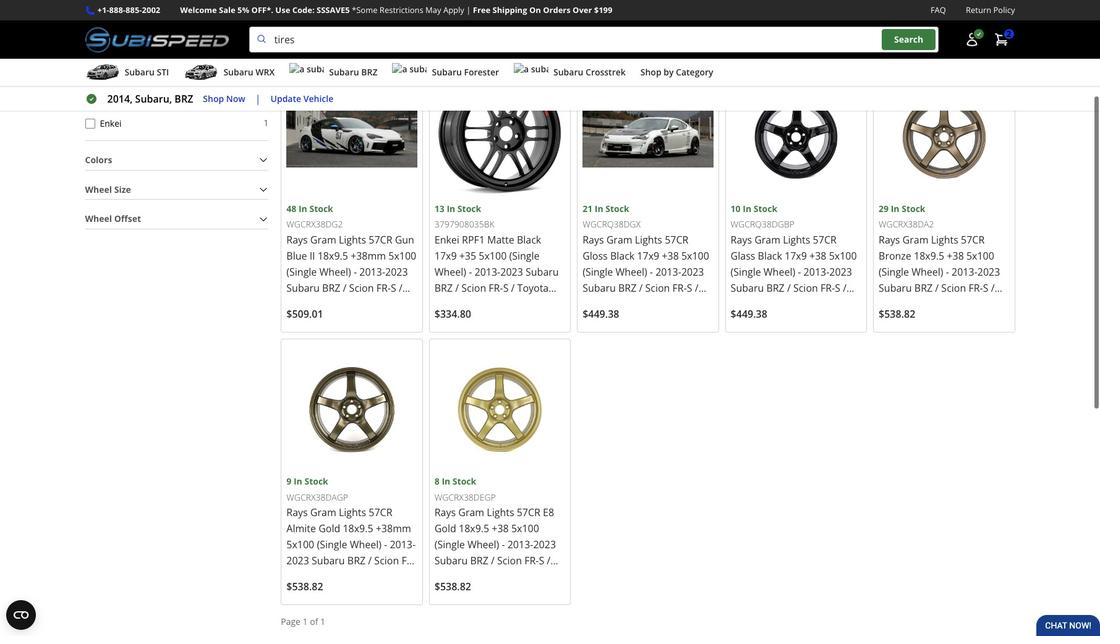 Task type: locate. For each thing, give the bounding box(es) containing it.
rays up glass
[[731, 233, 752, 247]]

2023 inside 9 in stock wgcrx38dagp rays gram lights 57cr almite gold 18x9.5 +38mm 5x100 (single wheel) - 2013- 2023 subaru brz / scion fr- s / toyota gr86 / 2014-2018 subaru forester
[[286, 554, 309, 568]]

7
[[281, 17, 286, 29]]

brz inside subaru brz dropdown button
[[361, 66, 377, 78]]

stock for rays gram lights 57cr glass black 17x9 +38 5x100 (single wheel) - 2013-2023 subaru brz / scion fr-s / toyota gr86 / 2014-2018 subaru forester
[[754, 203, 777, 215]]

gr86 inside 10 in stock wgcrq38dgbp rays gram lights 57cr glass black 17x9 +38 5x100 (single wheel) - 2013-2023 subaru brz / scion fr-s / toyota gr86 / 2014-2018 subaru forester
[[765, 297, 789, 311]]

57cr for rays gram lights 57cr almite gold 18x9.5 +38mm 5x100 (single wheel) - 2013- 2023 subaru brz / scion fr- s / toyota gr86 / 2014-2018 subaru forester
[[369, 506, 392, 520]]

rays gram lights 57cr bronze 18x9.5 +38 5x100 (single wheel) - 2013-2023 subaru brz / scion fr-s / toyota gr86 / 2014-2018 subaru forester image
[[879, 71, 1009, 202]]

1 vertical spatial enkei
[[435, 233, 459, 247]]

in for enkei rpf1 matte black 17x9 +35 5x100 (single wheel) - 2013-2023 subaru brz / scion fr-s / toyota gr86 / 2014-2018 subaru forester
[[447, 203, 455, 215]]

1 horizontal spatial gold
[[435, 522, 456, 536]]

shop now
[[203, 93, 245, 104]]

+38
[[662, 249, 679, 263], [809, 249, 826, 263], [947, 249, 964, 263], [492, 522, 509, 536]]

21 in stock wgcrq38dgx rays gram lights 57cr gloss black 17x9 +38 5x100 (single wheel) - 2013-2023 subaru brz / scion fr-s / toyota gr86 / 2014-2018 subaru forester
[[583, 203, 709, 327]]

lights down wgcrq38dgx
[[635, 233, 662, 247]]

s inside 29 in stock wgcrx38da2 rays gram lights 57cr bronze 18x9.5 +38 5x100 (single wheel) - 2013-2023 subaru brz / scion fr-s / toyota gr86 / 2014-2018 subaru forester
[[983, 281, 988, 295]]

in inside 9 in stock wgcrx38dagp rays gram lights 57cr almite gold 18x9.5 +38mm 5x100 (single wheel) - 2013- 2023 subaru brz / scion fr- s / toyota gr86 / 2014-2018 subaru forester
[[294, 476, 302, 488]]

rays down wgcrx38degp
[[435, 506, 456, 520]]

(single inside 48 in stock wgcrx38dg2 rays gram lights 57cr gun blue ii 18x9.5 +38mm 5x100 (single wheel) - 2013-2023 subaru brz / scion fr-s / toyota gr86 / 2014-2018 subaru forester
[[286, 265, 317, 279]]

18x9.5 inside 9 in stock wgcrx38dagp rays gram lights 57cr almite gold 18x9.5 +38mm 5x100 (single wheel) - 2013- 2023 subaru brz / scion fr- s / toyota gr86 / 2014-2018 subaru forester
[[343, 522, 373, 536]]

in for rays gram lights 57cr e8 gold 18x9.5 +38 5x100 (single wheel) - 2013-2023 subaru brz / scion fr-s / toyota gr86 / 2014-2018 subaru forester
[[442, 476, 450, 488]]

in right 8 at the left of page
[[442, 476, 450, 488]]

search input field
[[249, 27, 938, 53]]

policy
[[993, 4, 1015, 15]]

shop now link
[[203, 92, 245, 106]]

fr- inside 21 in stock wgcrq38dgx rays gram lights 57cr gloss black 17x9 +38 5x100 (single wheel) - 2013-2023 subaru brz / scion fr-s / toyota gr86 / 2014-2018 subaru forester
[[673, 281, 687, 295]]

in right 48
[[299, 203, 307, 215]]

$449.38 down glass
[[731, 307, 767, 321]]

subaru forester button
[[392, 61, 499, 86]]

in inside 8 in stock wgcrx38degp rays gram lights 57cr e8 gold 18x9.5 +38 5x100 (single wheel) - 2013-2023 subaru brz / scion fr-s / toyota gr86 / 2014-2018 subaru forester
[[442, 476, 450, 488]]

lights inside 10 in stock wgcrq38dgbp rays gram lights 57cr glass black 17x9 +38 5x100 (single wheel) - 2013-2023 subaru brz / scion fr-s / toyota gr86 / 2014-2018 subaru forester
[[783, 233, 810, 247]]

gold right almite
[[319, 522, 340, 536]]

subaru sti button
[[85, 61, 169, 86]]

lights down wgcrq38dgbp
[[783, 233, 810, 247]]

s inside 48 in stock wgcrx38dg2 rays gram lights 57cr gun blue ii 18x9.5 +38mm 5x100 (single wheel) - 2013-2023 subaru brz / scion fr-s / toyota gr86 / 2014-2018 subaru forester
[[391, 281, 396, 295]]

+38 inside 21 in stock wgcrq38dgx rays gram lights 57cr gloss black 17x9 +38 5x100 (single wheel) - 2013-2023 subaru brz / scion fr-s / toyota gr86 / 2014-2018 subaru forester
[[662, 249, 679, 263]]

5%
[[237, 4, 249, 15]]

in inside 29 in stock wgcrx38da2 rays gram lights 57cr bronze 18x9.5 +38 5x100 (single wheel) - 2013-2023 subaru brz / scion fr-s / toyota gr86 / 2014-2018 subaru forester
[[891, 203, 899, 215]]

gold for rays gram lights 57cr e8 gold 18x9.5 +38 5x100 (single wheel) - 2013-2023 subaru brz / scion fr-s / toyota gr86 / 2014-2018 subaru forester
[[435, 522, 456, 536]]

(single inside 9 in stock wgcrx38dagp rays gram lights 57cr almite gold 18x9.5 +38mm 5x100 (single wheel) - 2013- 2023 subaru brz / scion fr- s / toyota gr86 / 2014-2018 subaru forester
[[317, 538, 347, 552]]

stock inside 48 in stock wgcrx38dg2 rays gram lights 57cr gun blue ii 18x9.5 +38mm 5x100 (single wheel) - 2013-2023 subaru brz / scion fr-s / toyota gr86 / 2014-2018 subaru forester
[[309, 203, 333, 215]]

gram down wgcrq38dgx
[[606, 233, 632, 247]]

0 vertical spatial |
[[466, 4, 471, 15]]

toyota inside 21 in stock wgcrq38dgx rays gram lights 57cr gloss black 17x9 +38 5x100 (single wheel) - 2013-2023 subaru brz / scion fr-s / toyota gr86 / 2014-2018 subaru forester
[[583, 297, 614, 311]]

black for glass
[[758, 249, 782, 263]]

1 horizontal spatial $449.38
[[731, 307, 767, 321]]

lights
[[125, 93, 149, 105], [339, 233, 366, 247], [635, 233, 662, 247], [783, 233, 810, 247], [931, 233, 958, 247], [339, 506, 366, 520], [487, 506, 514, 520]]

0 vertical spatial enkei
[[100, 117, 122, 129]]

gold for rays gram lights 57cr almite gold 18x9.5 +38mm 5x100 (single wheel) - 2013- 2023 subaru brz / scion fr- s / toyota gr86 / 2014-2018 subaru forester
[[319, 522, 340, 536]]

57cr inside 21 in stock wgcrq38dgx rays gram lights 57cr gloss black 17x9 +38 5x100 (single wheel) - 2013-2023 subaru brz / scion fr-s / toyota gr86 / 2014-2018 subaru forester
[[665, 233, 688, 247]]

1 left of
[[303, 616, 308, 628]]

13
[[435, 203, 444, 215]]

2023
[[385, 265, 408, 279], [500, 265, 523, 279], [681, 265, 704, 279], [829, 265, 852, 279], [978, 265, 1000, 279], [533, 538, 556, 552], [286, 554, 309, 568]]

in inside 21 in stock wgcrq38dgx rays gram lights 57cr gloss black 17x9 +38 5x100 (single wheel) - 2013-2023 subaru brz / scion fr-s / toyota gr86 / 2014-2018 subaru forester
[[595, 203, 603, 215]]

1 17x9 from the left
[[435, 249, 457, 263]]

(single down glass
[[731, 265, 761, 279]]

(single down wgcrx38degp
[[435, 538, 465, 552]]

search button
[[882, 29, 936, 50]]

1 down 6
[[264, 117, 269, 129]]

2 $449.38 from the left
[[731, 307, 767, 321]]

1 gold from the left
[[319, 522, 340, 536]]

in right 21
[[595, 203, 603, 215]]

5x100 inside 8 in stock wgcrx38degp rays gram lights 57cr e8 gold 18x9.5 +38 5x100 (single wheel) - 2013-2023 subaru brz / scion fr-s / toyota gr86 / 2014-2018 subaru forester
[[511, 522, 539, 536]]

lights down wgcrx38degp
[[487, 506, 514, 520]]

shop for shop by category
[[640, 66, 661, 78]]

+1-
[[97, 4, 109, 15]]

black right glass
[[758, 249, 782, 263]]

2 vertical spatial wheel
[[85, 213, 112, 225]]

stock for rays gram lights 57cr gloss black 17x9 +38 5x100 (single wheel) - 2013-2023 subaru brz / scion fr-s / toyota gr86 / 2014-2018 subaru forester
[[606, 203, 629, 215]]

5x100 inside 13 in stock 3797908035bk enkei rpf1 matte black 17x9 +35 5x100 (single wheel) - 2013-2023 subaru brz / scion fr-s / toyota gr86 / 2014-2018 subaru forester
[[479, 249, 507, 263]]

crosstrek
[[586, 66, 626, 78]]

2018 inside 29 in stock wgcrx38da2 rays gram lights 57cr bronze 18x9.5 +38 5x100 (single wheel) - 2013-2023 subaru brz / scion fr-s / toyota gr86 / 2014-2018 subaru forester
[[972, 297, 994, 311]]

0 horizontal spatial 17x9
[[435, 249, 457, 263]]

2023 inside 21 in stock wgcrq38dgx rays gram lights 57cr gloss black 17x9 +38 5x100 (single wheel) - 2013-2023 subaru brz / scion fr-s / toyota gr86 / 2014-2018 subaru forester
[[681, 265, 704, 279]]

welcome sale 5% off*. use code: sssave5
[[180, 4, 350, 15]]

2013- inside 13 in stock 3797908035bk enkei rpf1 matte black 17x9 +35 5x100 (single wheel) - 2013-2023 subaru brz / scion fr-s / toyota gr86 / 2014-2018 subaru forester
[[475, 265, 500, 279]]

(single down 'gloss'
[[583, 265, 613, 279]]

welcome
[[180, 4, 217, 15]]

fr-
[[376, 281, 391, 295], [489, 281, 503, 295], [673, 281, 687, 295], [821, 281, 835, 295], [969, 281, 983, 295], [402, 554, 416, 568], [524, 554, 539, 568]]

brz inside 13 in stock 3797908035bk enkei rpf1 matte black 17x9 +35 5x100 (single wheel) - 2013-2023 subaru brz / scion fr-s / toyota gr86 / 2014-2018 subaru forester
[[435, 281, 453, 295]]

rays gram lights 57cr e8 gold 18x9.5 +38 5x100 (single wheel) - 2013-2023 subaru brz / scion fr-s / toyota gr86 / 2014-2018 subaru forester image
[[435, 344, 565, 475]]

by
[[664, 66, 674, 78]]

enkei down 3797908035bk
[[435, 233, 459, 247]]

s inside 8 in stock wgcrx38degp rays gram lights 57cr e8 gold 18x9.5 +38 5x100 (single wheel) - 2013-2023 subaru brz / scion fr-s / toyota gr86 / 2014-2018 subaru forester
[[539, 554, 544, 568]]

0 vertical spatial shop
[[640, 66, 661, 78]]

stock inside 29 in stock wgcrx38da2 rays gram lights 57cr bronze 18x9.5 +38 5x100 (single wheel) - 2013-2023 subaru brz / scion fr-s / toyota gr86 / 2014-2018 subaru forester
[[902, 203, 925, 215]]

stock up wgcrx38da2
[[902, 203, 925, 215]]

black for gloss
[[610, 249, 635, 263]]

wheel right :
[[365, 17, 391, 29]]

lights for rays gram lights 57cr glass black 17x9 +38 5x100 (single wheel) - 2013-2023 subaru brz / scion fr-s / toyota gr86 / 2014-2018 subaru forester
[[783, 233, 810, 247]]

18x9.5 right bronze
[[914, 249, 944, 263]]

stock for rays gram lights 57cr gun blue ii 18x9.5 +38mm 5x100 (single wheel) - 2013-2023 subaru brz / scion fr-s / toyota gr86 / 2014-2018 subaru forester
[[309, 203, 333, 215]]

gram inside 21 in stock wgcrq38dgx rays gram lights 57cr gloss black 17x9 +38 5x100 (single wheel) - 2013-2023 subaru brz / scion fr-s / toyota gr86 / 2014-2018 subaru forester
[[606, 233, 632, 247]]

1 vertical spatial |
[[255, 92, 261, 106]]

enkei right enkei button
[[100, 117, 122, 129]]

17x9 left +35
[[435, 249, 457, 263]]

(single
[[509, 249, 540, 263], [286, 265, 317, 279], [583, 265, 613, 279], [731, 265, 761, 279], [879, 265, 909, 279], [317, 538, 347, 552], [435, 538, 465, 552]]

subispeed logo image
[[85, 27, 229, 53]]

sale down the restrictions
[[394, 17, 411, 29]]

rays for rays gram lights 57cr e8 gold 18x9.5 +38 5x100 (single wheel) - 2013-2023 subaru brz / scion fr-s / toyota gr86 / 2014-2018 subaru forester
[[435, 506, 456, 520]]

wheel offset
[[85, 213, 141, 225]]

gram inside 10 in stock wgcrq38dgbp rays gram lights 57cr glass black 17x9 +38 5x100 (single wheel) - 2013-2023 subaru brz / scion fr-s / toyota gr86 / 2014-2018 subaru forester
[[755, 233, 780, 247]]

a subaru crosstrek thumbnail image image
[[514, 63, 549, 82]]

57cr inside 8 in stock wgcrx38degp rays gram lights 57cr e8 gold 18x9.5 +38 5x100 (single wheel) - 2013-2023 subaru brz / scion fr-s / toyota gr86 / 2014-2018 subaru forester
[[517, 506, 540, 520]]

forester
[[464, 66, 499, 78], [322, 313, 361, 327], [435, 313, 473, 327], [618, 313, 657, 327], [766, 313, 805, 327], [914, 313, 953, 327], [322, 586, 361, 600], [470, 586, 509, 600]]

57cr for rays gram lights 57cr gloss black 17x9 +38 5x100 (single wheel) - 2013-2023 subaru brz / scion fr-s / toyota gr86 / 2014-2018 subaru forester
[[665, 233, 688, 247]]

2023 inside 48 in stock wgcrx38dg2 rays gram lights 57cr gun blue ii 18x9.5 +38mm 5x100 (single wheel) - 2013-2023 subaru brz / scion fr-s / toyota gr86 / 2014-2018 subaru forester
[[385, 265, 408, 279]]

0 horizontal spatial $538.82
[[286, 580, 323, 594]]

| left free at the left of the page
[[466, 4, 471, 15]]

black right matte on the top left of page
[[517, 233, 541, 247]]

2 gold from the left
[[435, 522, 456, 536]]

stock up wgcrx38degp
[[453, 476, 476, 488]]

lights down wgcrx38dagp
[[339, 506, 366, 520]]

2014- inside 8 in stock wgcrx38degp rays gram lights 57cr e8 gold 18x9.5 +38 5x100 (single wheel) - 2013-2023 subaru brz / scion fr-s / toyota gr86 / 2014-2018 subaru forester
[[502, 570, 528, 584]]

17x9 for gloss
[[637, 249, 659, 263]]

rays up almite
[[286, 506, 308, 520]]

wheel for wheel offset
[[85, 213, 112, 225]]

2 horizontal spatial $538.82
[[879, 307, 915, 321]]

lights for rays gram lights 57cr almite gold 18x9.5 +38mm 5x100 (single wheel) - 2013- 2023 subaru brz / scion fr- s / toyota gr86 / 2014-2018 subaru forester
[[339, 506, 366, 520]]

0 horizontal spatial gold
[[319, 522, 340, 536]]

- inside 8 in stock wgcrx38degp rays gram lights 57cr e8 gold 18x9.5 +38 5x100 (single wheel) - 2013-2023 subaru brz / scion fr-s / toyota gr86 / 2014-2018 subaru forester
[[502, 538, 505, 552]]

Gram Lights button
[[85, 94, 95, 104]]

sale
[[219, 4, 235, 15], [394, 17, 411, 29]]

shop left by
[[640, 66, 661, 78]]

lights down wgcrx38dg2
[[339, 233, 366, 247]]

gun
[[395, 233, 414, 247]]

+38 for rays gram lights 57cr glass black 17x9 +38 5x100 (single wheel) - 2013-2023 subaru brz / scion fr-s / toyota gr86 / 2014-2018 subaru forester
[[809, 249, 826, 263]]

(single down bronze
[[879, 265, 909, 279]]

over
[[573, 4, 592, 15]]

in right the 9
[[294, 476, 302, 488]]

rays up bronze
[[879, 233, 900, 247]]

| left 6
[[255, 92, 261, 106]]

gram down wgcrx38degp
[[458, 506, 484, 520]]

(single down matte on the top left of page
[[509, 249, 540, 263]]

2 horizontal spatial 1
[[320, 616, 325, 628]]

gram for rays gram lights 57cr almite gold 18x9.5 +38mm 5x100 (single wheel) - 2013- 2023 subaru brz / scion fr- s / toyota gr86 / 2014-2018 subaru forester
[[310, 506, 336, 520]]

18x9.5 down wgcrx38degp
[[459, 522, 489, 536]]

rays up 'gloss'
[[583, 233, 604, 247]]

open widget image
[[6, 600, 36, 630]]

5x100
[[389, 249, 416, 263], [479, 249, 507, 263], [681, 249, 709, 263], [829, 249, 857, 263], [966, 249, 994, 263], [511, 522, 539, 536], [286, 538, 314, 552]]

1 vertical spatial sale
[[394, 17, 411, 29]]

gold down wgcrx38degp
[[435, 522, 456, 536]]

in inside 48 in stock wgcrx38dg2 rays gram lights 57cr gun blue ii 18x9.5 +38mm 5x100 (single wheel) - 2013-2023 subaru brz / scion fr-s / toyota gr86 / 2014-2018 subaru forester
[[299, 203, 307, 215]]

0 vertical spatial sale
[[219, 4, 235, 15]]

1 horizontal spatial $538.82
[[435, 580, 471, 594]]

18x9.5 down wgcrx38dagp
[[343, 522, 373, 536]]

stock
[[309, 203, 333, 215], [458, 203, 481, 215], [606, 203, 629, 215], [754, 203, 777, 215], [902, 203, 925, 215], [305, 476, 328, 488], [453, 476, 476, 488]]

2018 inside 48 in stock wgcrx38dg2 rays gram lights 57cr gun blue ii 18x9.5 +38mm 5x100 (single wheel) - 2013-2023 subaru brz / scion fr-s / toyota gr86 / 2014-2018 subaru forester
[[380, 297, 402, 311]]

1 horizontal spatial 1
[[303, 616, 308, 628]]

gram down wgcrx38dagp
[[310, 506, 336, 520]]

rays for rays gram lights 57cr almite gold 18x9.5 +38mm 5x100 (single wheel) - 2013- 2023 subaru brz / scion fr- s / toyota gr86 / 2014-2018 subaru forester
[[286, 506, 308, 520]]

5x100 inside 29 in stock wgcrx38da2 rays gram lights 57cr bronze 18x9.5 +38 5x100 (single wheel) - 2013-2023 subaru brz / scion fr-s / toyota gr86 / 2014-2018 subaru forester
[[966, 249, 994, 263]]

stock up wgcrx38dg2
[[309, 203, 333, 215]]

fr- inside 8 in stock wgcrx38degp rays gram lights 57cr e8 gold 18x9.5 +38 5x100 (single wheel) - 2013-2023 subaru brz / scion fr-s / toyota gr86 / 2014-2018 subaru forester
[[524, 554, 539, 568]]

*some restrictions may apply | free shipping on orders over $199
[[352, 4, 612, 15]]

3 17x9 from the left
[[785, 249, 807, 263]]

+38mm inside 48 in stock wgcrx38dg2 rays gram lights 57cr gun blue ii 18x9.5 +38mm 5x100 (single wheel) - 2013-2023 subaru brz / scion fr-s / toyota gr86 / 2014-2018 subaru forester
[[351, 249, 386, 263]]

stock up wgcrq38dgbp
[[754, 203, 777, 215]]

1 horizontal spatial black
[[610, 249, 635, 263]]

glass
[[731, 249, 755, 263]]

0 vertical spatial wheel
[[365, 17, 391, 29]]

stock inside 21 in stock wgcrq38dgx rays gram lights 57cr gloss black 17x9 +38 5x100 (single wheel) - 2013-2023 subaru brz / scion fr-s / toyota gr86 / 2014-2018 subaru forester
[[606, 203, 629, 215]]

$538.82 for rays gram lights 57cr almite gold 18x9.5 +38mm 5x100 (single wheel) - 2013- 2023 subaru brz / scion fr- s / toyota gr86 / 2014-2018 subaru forester
[[286, 580, 323, 594]]

gold inside 9 in stock wgcrx38dagp rays gram lights 57cr almite gold 18x9.5 +38mm 5x100 (single wheel) - 2013- 2023 subaru brz / scion fr- s / toyota gr86 / 2014-2018 subaru forester
[[319, 522, 340, 536]]

on
[[413, 17, 424, 29]]

fr- inside 10 in stock wgcrq38dgbp rays gram lights 57cr glass black 17x9 +38 5x100 (single wheel) - 2013-2023 subaru brz / scion fr-s / toyota gr86 / 2014-2018 subaru forester
[[821, 281, 835, 295]]

stock inside 10 in stock wgcrq38dgbp rays gram lights 57cr glass black 17x9 +38 5x100 (single wheel) - 2013-2023 subaru brz / scion fr-s / toyota gr86 / 2014-2018 subaru forester
[[754, 203, 777, 215]]

return
[[966, 4, 991, 15]]

stock up 3797908035bk
[[458, 203, 481, 215]]

wheel) inside 21 in stock wgcrq38dgx rays gram lights 57cr gloss black 17x9 +38 5x100 (single wheel) - 2013-2023 subaru brz / scion fr-s / toyota gr86 / 2014-2018 subaru forester
[[616, 265, 647, 279]]

rays for rays gram lights 57cr gun blue ii 18x9.5 +38mm 5x100 (single wheel) - 2013-2023 subaru brz / scion fr-s / toyota gr86 / 2014-2018 subaru forester
[[286, 233, 308, 247]]

stock inside 9 in stock wgcrx38dagp rays gram lights 57cr almite gold 18x9.5 +38mm 5x100 (single wheel) - 2013- 2023 subaru brz / scion fr- s / toyota gr86 / 2014-2018 subaru forester
[[305, 476, 328, 488]]

gram down wgcrx38dg2
[[310, 233, 336, 247]]

2013-
[[359, 265, 385, 279], [475, 265, 500, 279], [656, 265, 681, 279], [804, 265, 829, 279], [952, 265, 978, 279], [390, 538, 416, 552], [508, 538, 533, 552]]

on
[[529, 4, 541, 15]]

subaru,
[[135, 92, 172, 106]]

lights inside 29 in stock wgcrx38da2 rays gram lights 57cr bronze 18x9.5 +38 5x100 (single wheel) - 2013-2023 subaru brz / scion fr-s / toyota gr86 / 2014-2018 subaru forester
[[931, 233, 958, 247]]

a subaru forester thumbnail image image
[[392, 63, 427, 82]]

:
[[361, 17, 363, 29]]

in right 13 at left
[[447, 203, 455, 215]]

0 vertical spatial +38mm
[[351, 249, 386, 263]]

brz inside 21 in stock wgcrq38dgx rays gram lights 57cr gloss black 17x9 +38 5x100 (single wheel) - 2013-2023 subaru brz / scion fr-s / toyota gr86 / 2014-2018 subaru forester
[[618, 281, 637, 295]]

2018 inside 21 in stock wgcrq38dgx rays gram lights 57cr gloss black 17x9 +38 5x100 (single wheel) - 2013-2023 subaru brz / scion fr-s / toyota gr86 / 2014-2018 subaru forester
[[676, 297, 698, 311]]

17x9 inside 10 in stock wgcrq38dgbp rays gram lights 57cr glass black 17x9 +38 5x100 (single wheel) - 2013-2023 subaru brz / scion fr-s / toyota gr86 / 2014-2018 subaru forester
[[785, 249, 807, 263]]

button image
[[964, 32, 979, 47]]

gloss
[[583, 249, 608, 263]]

black right 'gloss'
[[610, 249, 635, 263]]

18x9.5
[[318, 249, 348, 263], [914, 249, 944, 263], [343, 522, 373, 536], [459, 522, 489, 536]]

1 vertical spatial wheel
[[85, 183, 112, 195]]

57cr for rays gram lights 57cr e8 gold 18x9.5 +38 5x100 (single wheel) - 2013-2023 subaru brz / scion fr-s / toyota gr86 / 2014-2018 subaru forester
[[517, 506, 540, 520]]

|
[[466, 4, 471, 15], [255, 92, 261, 106]]

subaru wrx
[[223, 66, 275, 78]]

wheel left offset
[[85, 213, 112, 225]]

$538.82 for rays gram lights 57cr e8 gold 18x9.5 +38 5x100 (single wheel) - 2013-2023 subaru brz / scion fr-s / toyota gr86 / 2014-2018 subaru forester
[[435, 580, 471, 594]]

2023 inside 13 in stock 3797908035bk enkei rpf1 matte black 17x9 +35 5x100 (single wheel) - 2013-2023 subaru brz / scion fr-s / toyota gr86 / 2014-2018 subaru forester
[[500, 265, 523, 279]]

gram down wgcrq38dgbp
[[755, 233, 780, 247]]

shop left now
[[203, 93, 224, 104]]

7 results
[[281, 17, 317, 29]]

gold
[[319, 522, 340, 536], [435, 522, 456, 536]]

lights down wgcrx38da2
[[931, 233, 958, 247]]

brand button
[[85, 63, 269, 82]]

gram
[[100, 93, 123, 105], [310, 233, 336, 247], [606, 233, 632, 247], [755, 233, 780, 247], [903, 233, 928, 247], [310, 506, 336, 520], [458, 506, 484, 520]]

scion inside 10 in stock wgcrq38dgbp rays gram lights 57cr glass black 17x9 +38 5x100 (single wheel) - 2013-2023 subaru brz / scion fr-s / toyota gr86 / 2014-2018 subaru forester
[[793, 281, 818, 295]]

stock for enkei rpf1 matte black 17x9 +35 5x100 (single wheel) - 2013-2023 subaru brz / scion fr-s / toyota gr86 / 2014-2018 subaru forester
[[458, 203, 481, 215]]

-
[[354, 265, 357, 279], [469, 265, 472, 279], [650, 265, 653, 279], [798, 265, 801, 279], [946, 265, 949, 279], [384, 538, 387, 552], [502, 538, 505, 552]]

brand
[[85, 66, 111, 78]]

lights inside 9 in stock wgcrx38dagp rays gram lights 57cr almite gold 18x9.5 +38mm 5x100 (single wheel) - 2013- 2023 subaru brz / scion fr- s / toyota gr86 / 2014-2018 subaru forester
[[339, 506, 366, 520]]

57cr
[[369, 233, 392, 247], [665, 233, 688, 247], [813, 233, 837, 247], [961, 233, 985, 247], [369, 506, 392, 520], [517, 506, 540, 520]]

$449.38 down 'gloss'
[[583, 307, 619, 321]]

2 horizontal spatial 17x9
[[785, 249, 807, 263]]

stock up wgcrq38dgx
[[606, 203, 629, 215]]

gram inside 29 in stock wgcrx38da2 rays gram lights 57cr bronze 18x9.5 +38 5x100 (single wheel) - 2013-2023 subaru brz / scion fr-s / toyota gr86 / 2014-2018 subaru forester
[[903, 233, 928, 247]]

may
[[426, 4, 441, 15]]

lights inside 8 in stock wgcrx38degp rays gram lights 57cr e8 gold 18x9.5 +38 5x100 (single wheel) - 2013-2023 subaru brz / scion fr-s / toyota gr86 / 2014-2018 subaru forester
[[487, 506, 514, 520]]

wheel) inside 29 in stock wgcrx38da2 rays gram lights 57cr bronze 18x9.5 +38 5x100 (single wheel) - 2013-2023 subaru brz / scion fr-s / toyota gr86 / 2014-2018 subaru forester
[[912, 265, 943, 279]]

in inside 10 in stock wgcrq38dgbp rays gram lights 57cr glass black 17x9 +38 5x100 (single wheel) - 2013-2023 subaru brz / scion fr-s / toyota gr86 / 2014-2018 subaru forester
[[743, 203, 751, 215]]

$449.38 for rays gram lights 57cr gloss black 17x9 +38 5x100 (single wheel) - 2013-2023 subaru brz / scion fr-s / toyota gr86 / 2014-2018 subaru forester
[[583, 307, 619, 321]]

2 horizontal spatial black
[[758, 249, 782, 263]]

1 horizontal spatial shop
[[640, 66, 661, 78]]

gr86 inside 48 in stock wgcrx38dg2 rays gram lights 57cr gun blue ii 18x9.5 +38mm 5x100 (single wheel) - 2013-2023 subaru brz / scion fr-s / toyota gr86 / 2014-2018 subaru forester
[[320, 297, 345, 311]]

shop for shop now
[[203, 93, 224, 104]]

0 horizontal spatial black
[[517, 233, 541, 247]]

bronze
[[879, 249, 911, 263]]

2013- inside 21 in stock wgcrq38dgx rays gram lights 57cr gloss black 17x9 +38 5x100 (single wheel) - 2013-2023 subaru brz / scion fr-s / toyota gr86 / 2014-2018 subaru forester
[[656, 265, 681, 279]]

$334.80
[[435, 307, 471, 321]]

2018 inside 9 in stock wgcrx38dagp rays gram lights 57cr almite gold 18x9.5 +38mm 5x100 (single wheel) - 2013- 2023 subaru brz / scion fr- s / toyota gr86 / 2014-2018 subaru forester
[[394, 570, 416, 584]]

sale left 5%
[[219, 4, 235, 15]]

wheel)
[[319, 265, 351, 279], [435, 265, 466, 279], [616, 265, 647, 279], [764, 265, 795, 279], [912, 265, 943, 279], [350, 538, 382, 552], [467, 538, 499, 552]]

blue
[[286, 249, 307, 263]]

in right 29
[[891, 203, 899, 215]]

1 right of
[[320, 616, 325, 628]]

gram for rays gram lights 57cr gloss black 17x9 +38 5x100 (single wheel) - 2013-2023 subaru brz / scion fr-s / toyota gr86 / 2014-2018 subaru forester
[[606, 233, 632, 247]]

in
[[299, 203, 307, 215], [447, 203, 455, 215], [595, 203, 603, 215], [743, 203, 751, 215], [891, 203, 899, 215], [294, 476, 302, 488], [442, 476, 450, 488]]

gram inside 48 in stock wgcrx38dg2 rays gram lights 57cr gun blue ii 18x9.5 +38mm 5x100 (single wheel) - 2013-2023 subaru brz / scion fr-s / toyota gr86 / 2014-2018 subaru forester
[[310, 233, 336, 247]]

17x9 down wgcrq38dgx
[[637, 249, 659, 263]]

(single down wgcrx38dagp
[[317, 538, 347, 552]]

10 in stock wgcrq38dgbp rays gram lights 57cr glass black 17x9 +38 5x100 (single wheel) - 2013-2023 subaru brz / scion fr-s / toyota gr86 / 2014-2018 subaru forester
[[731, 203, 857, 327]]

1 vertical spatial shop
[[203, 93, 224, 104]]

stock up wgcrx38dagp
[[305, 476, 328, 488]]

sort
[[888, 17, 905, 29]]

wgcrx38dg2
[[286, 218, 343, 230]]

13 in stock 3797908035bk enkei rpf1 matte black 17x9 +35 5x100 (single wheel) - 2013-2023 subaru brz / scion fr-s / toyota gr86 / 2014-2018 subaru forester
[[435, 203, 559, 327]]

in right 10
[[743, 203, 751, 215]]

(single down blue
[[286, 265, 317, 279]]

+38 inside 10 in stock wgcrq38dgbp rays gram lights 57cr glass black 17x9 +38 5x100 (single wheel) - 2013-2023 subaru brz / scion fr-s / toyota gr86 / 2014-2018 subaru forester
[[809, 249, 826, 263]]

gr86 inside 21 in stock wgcrq38dgx rays gram lights 57cr gloss black 17x9 +38 5x100 (single wheel) - 2013-2023 subaru brz / scion fr-s / toyota gr86 / 2014-2018 subaru forester
[[617, 297, 641, 311]]

0 horizontal spatial shop
[[203, 93, 224, 104]]

gram right gram lights button on the left of page
[[100, 93, 123, 105]]

of
[[310, 616, 318, 628]]

all
[[521, 17, 531, 29]]

2014- inside 10 in stock wgcrq38dgbp rays gram lights 57cr glass black 17x9 +38 5x100 (single wheel) - 2013-2023 subaru brz / scion fr-s / toyota gr86 / 2014-2018 subaru forester
[[798, 297, 824, 311]]

17x9 down wgcrq38dgbp
[[785, 249, 807, 263]]

57cr inside 29 in stock wgcrx38da2 rays gram lights 57cr bronze 18x9.5 +38 5x100 (single wheel) - 2013-2023 subaru brz / scion fr-s / toyota gr86 / 2014-2018 subaru forester
[[961, 233, 985, 247]]

lights for rays gram lights 57cr e8 gold 18x9.5 +38 5x100 (single wheel) - 2013-2023 subaru brz / scion fr-s / toyota gr86 / 2014-2018 subaru forester
[[487, 506, 514, 520]]

1 horizontal spatial |
[[466, 4, 471, 15]]

2002
[[142, 4, 160, 15]]

2 17x9 from the left
[[637, 249, 659, 263]]

18x9.5 inside 29 in stock wgcrx38da2 rays gram lights 57cr bronze 18x9.5 +38 5x100 (single wheel) - 2013-2023 subaru brz / scion fr-s / toyota gr86 / 2014-2018 subaru forester
[[914, 249, 944, 263]]

1 horizontal spatial enkei
[[435, 233, 459, 247]]

rays for rays gram lights 57cr gloss black 17x9 +38 5x100 (single wheel) - 2013-2023 subaru brz / scion fr-s / toyota gr86 / 2014-2018 subaru forester
[[583, 233, 604, 247]]

rays inside 29 in stock wgcrx38da2 rays gram lights 57cr bronze 18x9.5 +38 5x100 (single wheel) - 2013-2023 subaru brz / scion fr-s / toyota gr86 / 2014-2018 subaru forester
[[879, 233, 900, 247]]

0 horizontal spatial sale
[[219, 4, 235, 15]]

0 horizontal spatial enkei
[[100, 117, 122, 129]]

1 vertical spatial +38mm
[[376, 522, 411, 536]]

wheel left size
[[85, 183, 112, 195]]

+1-888-885-2002
[[97, 4, 160, 15]]

stock inside 13 in stock 3797908035bk enkei rpf1 matte black 17x9 +35 5x100 (single wheel) - 2013-2023 subaru brz / scion fr-s / toyota gr86 / 2014-2018 subaru forester
[[458, 203, 481, 215]]

57cr for rays gram lights 57cr glass black 17x9 +38 5x100 (single wheel) - 2013-2023 subaru brz / scion fr-s / toyota gr86 / 2014-2018 subaru forester
[[813, 233, 837, 247]]

subaru sti
[[125, 66, 169, 78]]

$509.01
[[286, 307, 323, 321]]

0 horizontal spatial $449.38
[[583, 307, 619, 321]]

gram down wgcrx38da2
[[903, 233, 928, 247]]

forester inside 10 in stock wgcrq38dgbp rays gram lights 57cr glass black 17x9 +38 5x100 (single wheel) - 2013-2023 subaru brz / scion fr-s / toyota gr86 / 2014-2018 subaru forester
[[766, 313, 805, 327]]

- inside 48 in stock wgcrx38dg2 rays gram lights 57cr gun blue ii 18x9.5 +38mm 5x100 (single wheel) - 2013-2023 subaru brz / scion fr-s / toyota gr86 / 2014-2018 subaru forester
[[354, 265, 357, 279]]

18x9.5 right ii
[[318, 249, 348, 263]]

gold inside 8 in stock wgcrx38degp rays gram lights 57cr e8 gold 18x9.5 +38 5x100 (single wheel) - 2013-2023 subaru brz / scion fr-s / toyota gr86 / 2014-2018 subaru forester
[[435, 522, 456, 536]]

1 horizontal spatial 17x9
[[637, 249, 659, 263]]

5x100 inside 10 in stock wgcrq38dgbp rays gram lights 57cr glass black 17x9 +38 5x100 (single wheel) - 2013-2023 subaru brz / scion fr-s / toyota gr86 / 2014-2018 subaru forester
[[829, 249, 857, 263]]

2 button
[[988, 27, 1015, 52]]

$199
[[594, 4, 612, 15]]

rays up blue
[[286, 233, 308, 247]]

colors
[[85, 154, 112, 166]]

return policy link
[[966, 4, 1015, 17]]

1 $449.38 from the left
[[583, 307, 619, 321]]

- inside 9 in stock wgcrx38dagp rays gram lights 57cr almite gold 18x9.5 +38mm 5x100 (single wheel) - 2013- 2023 subaru brz / scion fr- s / toyota gr86 / 2014-2018 subaru forester
[[384, 538, 387, 552]]

now
[[226, 93, 245, 104]]

rays gram lights 57cr almite gold 18x9.5 +38mm 5x100 (single wheel) - 2013-2023 subaru brz / scion fr-s / toyota gr86 / 2014-2018 subaru forester image
[[286, 344, 417, 475]]

Enkei button
[[85, 118, 95, 128]]

shipping
[[493, 4, 527, 15]]

forester inside 8 in stock wgcrx38degp rays gram lights 57cr e8 gold 18x9.5 +38 5x100 (single wheel) - 2013-2023 subaru brz / scion fr-s / toyota gr86 / 2014-2018 subaru forester
[[470, 586, 509, 600]]

2014- inside 48 in stock wgcrx38dg2 rays gram lights 57cr gun blue ii 18x9.5 +38mm 5x100 (single wheel) - 2013-2023 subaru brz / scion fr-s / toyota gr86 / 2014-2018 subaru forester
[[354, 297, 380, 311]]

gr86 inside 29 in stock wgcrx38da2 rays gram lights 57cr bronze 18x9.5 +38 5x100 (single wheel) - 2013-2023 subaru brz / scion fr-s / toyota gr86 / 2014-2018 subaru forester
[[913, 297, 937, 311]]

lights for rays gram lights 57cr gloss black 17x9 +38 5x100 (single wheel) - 2013-2023 subaru brz / scion fr-s / toyota gr86 / 2014-2018 subaru forester
[[635, 233, 662, 247]]



Task type: vqa. For each thing, say whether or not it's contained in the screenshot.


Task type: describe. For each thing, give the bounding box(es) containing it.
8 in stock wgcrx38degp rays gram lights 57cr e8 gold 18x9.5 +38 5x100 (single wheel) - 2013-2023 subaru brz / scion fr-s / toyota gr86 / 2014-2018 subaru forester
[[435, 476, 556, 600]]

enkei rpf1 matte black 17x9 +35 5x100 (single wheel) - 2013-2023 subaru brz / scion fr-s / toyota gr86 / 2014-2018 subaru forester image
[[435, 71, 565, 202]]

2018 inside 8 in stock wgcrx38degp rays gram lights 57cr e8 gold 18x9.5 +38 5x100 (single wheel) - 2013-2023 subaru brz / scion fr-s / toyota gr86 / 2014-2018 subaru forester
[[528, 570, 550, 584]]

toyota inside 10 in stock wgcrq38dgbp rays gram lights 57cr glass black 17x9 +38 5x100 (single wheel) - 2013-2023 subaru brz / scion fr-s / toyota gr86 / 2014-2018 subaru forester
[[731, 297, 762, 311]]

clear
[[497, 17, 519, 29]]

faq link
[[931, 4, 946, 17]]

subaru crosstrek
[[553, 66, 626, 78]]

forester inside dropdown button
[[464, 66, 499, 78]]

2023 inside 8 in stock wgcrx38degp rays gram lights 57cr e8 gold 18x9.5 +38 5x100 (single wheel) - 2013-2023 subaru brz / scion fr-s / toyota gr86 / 2014-2018 subaru forester
[[533, 538, 556, 552]]

2014,
[[107, 92, 133, 106]]

brz inside 10 in stock wgcrq38dgbp rays gram lights 57cr glass black 17x9 +38 5x100 (single wheel) - 2013-2023 subaru brz / scion fr-s / toyota gr86 / 2014-2018 subaru forester
[[766, 281, 785, 295]]

products
[[538, 44, 576, 56]]

stock for rays gram lights 57cr e8 gold 18x9.5 +38 5x100 (single wheel) - 2013-2023 subaru brz / scion fr-s / toyota gr86 / 2014-2018 subaru forester
[[453, 476, 476, 488]]

matte
[[487, 233, 514, 247]]

wheel) inside 13 in stock 3797908035bk enkei rpf1 matte black 17x9 +35 5x100 (single wheel) - 2013-2023 subaru brz / scion fr-s / toyota gr86 / 2014-2018 subaru forester
[[435, 265, 466, 279]]

orders
[[543, 4, 571, 15]]

wgcrx38da2
[[879, 218, 934, 230]]

- inside 10 in stock wgcrq38dgbp rays gram lights 57cr glass black 17x9 +38 5x100 (single wheel) - 2013-2023 subaru brz / scion fr-s / toyota gr86 / 2014-2018 subaru forester
[[798, 265, 801, 279]]

a subaru sti thumbnail image image
[[85, 63, 120, 82]]

wheel) inside 8 in stock wgcrx38degp rays gram lights 57cr e8 gold 18x9.5 +38 5x100 (single wheel) - 2013-2023 subaru brz / scion fr-s / toyota gr86 / 2014-2018 subaru forester
[[467, 538, 499, 552]]

(single inside 10 in stock wgcrq38dgbp rays gram lights 57cr glass black 17x9 +38 5x100 (single wheel) - 2013-2023 subaru brz / scion fr-s / toyota gr86 / 2014-2018 subaru forester
[[731, 265, 761, 279]]

$449.38 for rays gram lights 57cr glass black 17x9 +38 5x100 (single wheel) - 2013-2023 subaru brz / scion fr-s / toyota gr86 / 2014-2018 subaru forester
[[731, 307, 767, 321]]

scion inside 9 in stock wgcrx38dagp rays gram lights 57cr almite gold 18x9.5 +38mm 5x100 (single wheel) - 2013- 2023 subaru brz / scion fr- s / toyota gr86 / 2014-2018 subaru forester
[[374, 554, 399, 568]]

1 horizontal spatial sale
[[394, 17, 411, 29]]

2014- inside 9 in stock wgcrx38dagp rays gram lights 57cr almite gold 18x9.5 +38mm 5x100 (single wheel) - 2013- 2023 subaru brz / scion fr- s / toyota gr86 / 2014-2018 subaru forester
[[368, 570, 394, 584]]

10
[[731, 203, 741, 215]]

black inside 13 in stock 3797908035bk enkei rpf1 matte black 17x9 +35 5x100 (single wheel) - 2013-2023 subaru brz / scion fr-s / toyota gr86 / 2014-2018 subaru forester
[[517, 233, 541, 247]]

forester inside 48 in stock wgcrx38dg2 rays gram lights 57cr gun blue ii 18x9.5 +38mm 5x100 (single wheel) - 2013-2023 subaru brz / scion fr-s / toyota gr86 / 2014-2018 subaru forester
[[322, 313, 361, 327]]

e8
[[543, 506, 554, 520]]

brz inside 48 in stock wgcrx38dg2 rays gram lights 57cr gun blue ii 18x9.5 +38mm 5x100 (single wheel) - 2013-2023 subaru brz / scion fr-s / toyota gr86 / 2014-2018 subaru forester
[[322, 281, 340, 295]]

fr- inside 48 in stock wgcrx38dg2 rays gram lights 57cr gun blue ii 18x9.5 +38mm 5x100 (single wheel) - 2013-2023 subaru brz / scion fr-s / toyota gr86 / 2014-2018 subaru forester
[[376, 281, 391, 295]]

all
[[484, 44, 495, 56]]

3797908035bk
[[435, 218, 494, 230]]

gram lights
[[100, 93, 149, 105]]

wgcrx38degp
[[435, 491, 496, 503]]

brz inside 8 in stock wgcrx38degp rays gram lights 57cr e8 gold 18x9.5 +38 5x100 (single wheel) - 2013-2023 subaru brz / scion fr-s / toyota gr86 / 2014-2018 subaru forester
[[470, 554, 488, 568]]

in for rays gram lights 57cr gloss black 17x9 +38 5x100 (single wheel) - 2013-2023 subaru brz / scion fr-s / toyota gr86 / 2014-2018 subaru forester
[[595, 203, 603, 215]]

code:
[[292, 4, 315, 15]]

fr- inside 9 in stock wgcrx38dagp rays gram lights 57cr almite gold 18x9.5 +38mm 5x100 (single wheel) - 2013- 2023 subaru brz / scion fr- s / toyota gr86 / 2014-2018 subaru forester
[[402, 554, 416, 568]]

gram for rays gram lights 57cr glass black 17x9 +38 5x100 (single wheel) - 2013-2023 subaru brz / scion fr-s / toyota gr86 / 2014-2018 subaru forester
[[755, 233, 780, 247]]

2014- inside 21 in stock wgcrq38dgx rays gram lights 57cr gloss black 17x9 +38 5x100 (single wheel) - 2013-2023 subaru brz / scion fr-s / toyota gr86 / 2014-2018 subaru forester
[[650, 297, 676, 311]]

return policy
[[966, 4, 1015, 15]]

lights for rays gram lights 57cr bronze 18x9.5 +38 5x100 (single wheel) - 2013-2023 subaru brz / scion fr-s / toyota gr86 / 2014-2018 subaru forester
[[931, 233, 958, 247]]

rays for rays gram lights 57cr glass black 17x9 +38 5x100 (single wheel) - 2013-2023 subaru brz / scion fr-s / toyota gr86 / 2014-2018 subaru forester
[[731, 233, 752, 247]]

5x100 inside 21 in stock wgcrq38dgx rays gram lights 57cr gloss black 17x9 +38 5x100 (single wheel) - 2013-2023 subaru brz / scion fr-s / toyota gr86 / 2014-2018 subaru forester
[[681, 249, 709, 263]]

21
[[583, 203, 593, 215]]

faq
[[931, 4, 946, 15]]

scion inside 48 in stock wgcrx38dg2 rays gram lights 57cr gun blue ii 18x9.5 +38mm 5x100 (single wheel) - 2013-2023 subaru brz / scion fr-s / toyota gr86 / 2014-2018 subaru forester
[[349, 281, 374, 295]]

category : wheel sale on subispeed
[[325, 17, 470, 29]]

vehicle
[[303, 93, 333, 104]]

results
[[288, 17, 317, 29]]

gr86 inside 8 in stock wgcrx38degp rays gram lights 57cr e8 gold 18x9.5 +38 5x100 (single wheel) - 2013-2023 subaru brz / scion fr-s / toyota gr86 / 2014-2018 subaru forester
[[468, 570, 493, 584]]

offset
[[114, 213, 141, 225]]

gr86 inside 13 in stock 3797908035bk enkei rpf1 matte black 17x9 +35 5x100 (single wheel) - 2013-2023 subaru brz / scion fr-s / toyota gr86 / 2014-2018 subaru forester
[[435, 297, 459, 311]]

8
[[435, 476, 440, 488]]

rays gram lights 57cr gloss black 17x9 +38 5x100 (single wheel) - 2013-2023 subaru brz / scion fr-s / toyota gr86 / 2014-2018 subaru forester image
[[583, 71, 713, 202]]

+1-888-885-2002 link
[[97, 4, 160, 17]]

(single inside 29 in stock wgcrx38da2 rays gram lights 57cr bronze 18x9.5 +38 5x100 (single wheel) - 2013-2023 subaru brz / scion fr-s / toyota gr86 / 2014-2018 subaru forester
[[879, 265, 909, 279]]

- inside 21 in stock wgcrq38dgx rays gram lights 57cr gloss black 17x9 +38 5x100 (single wheel) - 2013-2023 subaru brz / scion fr-s / toyota gr86 / 2014-2018 subaru forester
[[650, 265, 653, 279]]

9 in stock wgcrx38dagp rays gram lights 57cr almite gold 18x9.5 +38mm 5x100 (single wheel) - 2013- 2023 subaru brz / scion fr- s / toyota gr86 / 2014-2018 subaru forester
[[286, 476, 416, 600]]

+35
[[459, 249, 476, 263]]

update
[[271, 93, 301, 104]]

scion inside 21 in stock wgcrq38dgx rays gram lights 57cr gloss black 17x9 +38 5x100 (single wheel) - 2013-2023 subaru brz / scion fr-s / toyota gr86 / 2014-2018 subaru forester
[[645, 281, 670, 295]]

wheel for wheel size
[[85, 183, 112, 195]]

rays for rays gram lights 57cr bronze 18x9.5 +38 5x100 (single wheel) - 2013-2023 subaru brz / scion fr-s / toyota gr86 / 2014-2018 subaru forester
[[879, 233, 900, 247]]

2014, subaru, brz
[[107, 92, 193, 106]]

forester inside 9 in stock wgcrx38dagp rays gram lights 57cr almite gold 18x9.5 +38mm 5x100 (single wheel) - 2013- 2023 subaru brz / scion fr- s / toyota gr86 / 2014-2018 subaru forester
[[322, 586, 361, 600]]

2018 inside 13 in stock 3797908035bk enkei rpf1 matte black 17x9 +35 5x100 (single wheel) - 2013-2023 subaru brz / scion fr-s / toyota gr86 / 2014-2018 subaru forester
[[494, 297, 516, 311]]

0 horizontal spatial |
[[255, 92, 261, 106]]

fr- inside 29 in stock wgcrx38da2 rays gram lights 57cr bronze 18x9.5 +38 5x100 (single wheel) - 2013-2023 subaru brz / scion fr-s / toyota gr86 / 2014-2018 subaru forester
[[969, 281, 983, 295]]

(single inside 8 in stock wgcrx38degp rays gram lights 57cr e8 gold 18x9.5 +38 5x100 (single wheel) - 2013-2023 subaru brz / scion fr-s / toyota gr86 / 2014-2018 subaru forester
[[435, 538, 465, 552]]

+38mm inside 9 in stock wgcrx38dagp rays gram lights 57cr almite gold 18x9.5 +38mm 5x100 (single wheel) - 2013- 2023 subaru brz / scion fr- s / toyota gr86 / 2014-2018 subaru forester
[[376, 522, 411, 536]]

almite
[[286, 522, 316, 536]]

- inside 29 in stock wgcrx38da2 rays gram lights 57cr bronze 18x9.5 +38 5x100 (single wheel) - 2013-2023 subaru brz / scion fr-s / toyota gr86 / 2014-2018 subaru forester
[[946, 265, 949, 279]]

+38 for rays gram lights 57cr e8 gold 18x9.5 +38 5x100 (single wheel) - 2013-2023 subaru brz / scion fr-s / toyota gr86 / 2014-2018 subaru forester
[[492, 522, 509, 536]]

s inside 13 in stock 3797908035bk enkei rpf1 matte black 17x9 +35 5x100 (single wheel) - 2013-2023 subaru brz / scion fr-s / toyota gr86 / 2014-2018 subaru forester
[[503, 281, 509, 295]]

subaru forester
[[432, 66, 499, 78]]

toyota inside 29 in stock wgcrx38da2 rays gram lights 57cr bronze 18x9.5 +38 5x100 (single wheel) - 2013-2023 subaru brz / scion fr-s / toyota gr86 / 2014-2018 subaru forester
[[879, 297, 910, 311]]

stock for rays gram lights 57cr almite gold 18x9.5 +38mm 5x100 (single wheel) - 2013- 2023 subaru brz / scion fr- s / toyota gr86 / 2014-2018 subaru forester
[[305, 476, 328, 488]]

in for rays gram lights 57cr glass black 17x9 +38 5x100 (single wheel) - 2013-2023 subaru brz / scion fr-s / toyota gr86 / 2014-2018 subaru forester
[[743, 203, 751, 215]]

gr86 inside 9 in stock wgcrx38dagp rays gram lights 57cr almite gold 18x9.5 +38mm 5x100 (single wheel) - 2013- 2023 subaru brz / scion fr- s / toyota gr86 / 2014-2018 subaru forester
[[335, 570, 359, 584]]

- inside 13 in stock 3797908035bk enkei rpf1 matte black 17x9 +35 5x100 (single wheel) - 2013-2023 subaru brz / scion fr-s / toyota gr86 / 2014-2018 subaru forester
[[469, 265, 472, 279]]

a subaru wrx thumbnail image image
[[184, 63, 219, 82]]

search
[[894, 34, 923, 45]]

rays gram lights 57cr glass black 17x9 +38 5x100 (single wheel) - 2013-2023 subaru brz / scion fr-s / toyota gr86 / 2014-2018 subaru forester image
[[731, 71, 861, 202]]

gram for rays gram lights 57cr bronze 18x9.5 +38 5x100 (single wheel) - 2013-2023 subaru brz / scion fr-s / toyota gr86 / 2014-2018 subaru forester
[[903, 233, 928, 247]]

sti
[[157, 66, 169, 78]]

forester inside 13 in stock 3797908035bk enkei rpf1 matte black 17x9 +35 5x100 (single wheel) - 2013-2023 subaru brz / scion fr-s / toyota gr86 / 2014-2018 subaru forester
[[435, 313, 473, 327]]

57cr for rays gram lights 57cr gun blue ii 18x9.5 +38mm 5x100 (single wheel) - 2013-2023 subaru brz / scion fr-s / toyota gr86 / 2014-2018 subaru forester
[[369, 233, 392, 247]]

enkei inside 13 in stock 3797908035bk enkei rpf1 matte black 17x9 +35 5x100 (single wheel) - 2013-2023 subaru brz / scion fr-s / toyota gr86 / 2014-2018 subaru forester
[[435, 233, 459, 247]]

scion inside 29 in stock wgcrx38da2 rays gram lights 57cr bronze 18x9.5 +38 5x100 (single wheel) - 2013-2023 subaru brz / scion fr-s / toyota gr86 / 2014-2018 subaru forester
[[941, 281, 966, 295]]

brz inside 9 in stock wgcrx38dagp rays gram lights 57cr almite gold 18x9.5 +38mm 5x100 (single wheel) - 2013- 2023 subaru brz / scion fr- s / toyota gr86 / 2014-2018 subaru forester
[[347, 554, 366, 568]]

18x9.5 inside 48 in stock wgcrx38dg2 rays gram lights 57cr gun blue ii 18x9.5 +38mm 5x100 (single wheel) - 2013-2023 subaru brz / scion fr-s / toyota gr86 / 2014-2018 subaru forester
[[318, 249, 348, 263]]

17x9 for glass
[[785, 249, 807, 263]]

s inside 21 in stock wgcrq38dgx rays gram lights 57cr gloss black 17x9 +38 5x100 (single wheel) - 2013-2023 subaru brz / scion fr-s / toyota gr86 / 2014-2018 subaru forester
[[687, 281, 692, 295]]

2013- inside 29 in stock wgcrx38da2 rays gram lights 57cr bronze 18x9.5 +38 5x100 (single wheel) - 2013-2023 subaru brz / scion fr-s / toyota gr86 / 2014-2018 subaru forester
[[952, 265, 978, 279]]

5x100 inside 48 in stock wgcrx38dg2 rays gram lights 57cr gun blue ii 18x9.5 +38mm 5x100 (single wheel) - 2013-2023 subaru brz / scion fr-s / toyota gr86 / 2014-2018 subaru forester
[[389, 249, 416, 263]]

subispeed
[[426, 17, 470, 29]]

a subaru brz thumbnail image image
[[290, 63, 324, 82]]

toyota inside 13 in stock 3797908035bk enkei rpf1 matte black 17x9 +35 5x100 (single wheel) - 2013-2023 subaru brz / scion fr-s / toyota gr86 / 2014-2018 subaru forester
[[517, 281, 549, 295]]

subaru brz button
[[290, 61, 377, 86]]

lights for rays gram lights 57cr gun blue ii 18x9.5 +38mm 5x100 (single wheel) - 2013-2023 subaru brz / scion fr-s / toyota gr86 / 2014-2018 subaru forester
[[339, 233, 366, 247]]

in for rays gram lights 57cr gun blue ii 18x9.5 +38mm 5x100 (single wheel) - 2013-2023 subaru brz / scion fr-s / toyota gr86 / 2014-2018 subaru forester
[[299, 203, 307, 215]]

forester inside 21 in stock wgcrq38dgx rays gram lights 57cr gloss black 17x9 +38 5x100 (single wheel) - 2013-2023 subaru brz / scion fr-s / toyota gr86 / 2014-2018 subaru forester
[[618, 313, 657, 327]]

wheel) inside 48 in stock wgcrx38dg2 rays gram lights 57cr gun blue ii 18x9.5 +38mm 5x100 (single wheel) - 2013-2023 subaru brz / scion fr-s / toyota gr86 / 2014-2018 subaru forester
[[319, 265, 351, 279]]

page
[[281, 616, 301, 628]]

wheel) inside 9 in stock wgcrx38dagp rays gram lights 57cr almite gold 18x9.5 +38mm 5x100 (single wheel) - 2013- 2023 subaru brz / scion fr- s / toyota gr86 / 2014-2018 subaru forester
[[350, 538, 382, 552]]

clear all
[[497, 17, 531, 29]]

toyota inside 48 in stock wgcrx38dg2 rays gram lights 57cr gun blue ii 18x9.5 +38mm 5x100 (single wheel) - 2013-2023 subaru brz / scion fr-s / toyota gr86 / 2014-2018 subaru forester
[[286, 297, 318, 311]]

wheel offset button
[[85, 210, 269, 229]]

include
[[451, 44, 482, 56]]

colors button
[[85, 151, 269, 170]]

toyota inside 8 in stock wgcrx38degp rays gram lights 57cr e8 gold 18x9.5 +38 5x100 (single wheel) - 2013-2023 subaru brz / scion fr-s / toyota gr86 / 2014-2018 subaru forester
[[435, 570, 466, 584]]

gram for rays gram lights 57cr e8 gold 18x9.5 +38 5x100 (single wheel) - 2013-2023 subaru brz / scion fr-s / toyota gr86 / 2014-2018 subaru forester
[[458, 506, 484, 520]]

stock for rays gram lights 57cr bronze 18x9.5 +38 5x100 (single wheel) - 2013-2023 subaru brz / scion fr-s / toyota gr86 / 2014-2018 subaru forester
[[902, 203, 925, 215]]

57cr for rays gram lights 57cr bronze 18x9.5 +38 5x100 (single wheel) - 2013-2023 subaru brz / scion fr-s / toyota gr86 / 2014-2018 subaru forester
[[961, 233, 985, 247]]

subaru crosstrek button
[[514, 61, 626, 86]]

2013- inside 9 in stock wgcrx38dagp rays gram lights 57cr almite gold 18x9.5 +38mm 5x100 (single wheel) - 2013- 2023 subaru brz / scion fr- s / toyota gr86 / 2014-2018 subaru forester
[[390, 538, 416, 552]]

off*.
[[251, 4, 273, 15]]

universal
[[497, 44, 536, 56]]

in for rays gram lights 57cr almite gold 18x9.5 +38mm 5x100 (single wheel) - 2013- 2023 subaru brz / scion fr- s / toyota gr86 / 2014-2018 subaru forester
[[294, 476, 302, 488]]

29
[[879, 203, 889, 215]]

wheel size
[[85, 183, 131, 195]]

subaru inside dropdown button
[[329, 66, 359, 78]]

wheel size button
[[85, 180, 269, 199]]

9
[[286, 476, 291, 488]]

shop by category button
[[640, 61, 713, 86]]

subaru inside dropdown button
[[125, 66, 155, 78]]

wgcrq38dgbp
[[731, 218, 795, 230]]

(single inside 13 in stock 3797908035bk enkei rpf1 matte black 17x9 +35 5x100 (single wheel) - 2013-2023 subaru brz / scion fr-s / toyota gr86 / 2014-2018 subaru forester
[[509, 249, 540, 263]]

s inside 9 in stock wgcrx38dagp rays gram lights 57cr almite gold 18x9.5 +38mm 5x100 (single wheel) - 2013- 2023 subaru brz / scion fr- s / toyota gr86 / 2014-2018 subaru forester
[[286, 570, 292, 584]]

free
[[473, 4, 490, 15]]

*some
[[352, 4, 378, 15]]

wrx
[[256, 66, 275, 78]]

by:
[[908, 17, 920, 29]]

s inside 10 in stock wgcrq38dgbp rays gram lights 57cr glass black 17x9 +38 5x100 (single wheel) - 2013-2023 subaru brz / scion fr-s / toyota gr86 / 2014-2018 subaru forester
[[835, 281, 840, 295]]

17x9 inside 13 in stock 3797908035bk enkei rpf1 matte black 17x9 +35 5x100 (single wheel) - 2013-2023 subaru brz / scion fr-s / toyota gr86 / 2014-2018 subaru forester
[[435, 249, 457, 263]]

include all universal products
[[451, 44, 576, 56]]

use
[[275, 4, 290, 15]]

2013- inside 48 in stock wgcrx38dg2 rays gram lights 57cr gun blue ii 18x9.5 +38mm 5x100 (single wheel) - 2013-2023 subaru brz / scion fr-s / toyota gr86 / 2014-2018 subaru forester
[[359, 265, 385, 279]]

update vehicle button
[[271, 92, 333, 106]]

2023 inside 29 in stock wgcrx38da2 rays gram lights 57cr bronze 18x9.5 +38 5x100 (single wheel) - 2013-2023 subaru brz / scion fr-s / toyota gr86 / 2014-2018 subaru forester
[[978, 265, 1000, 279]]

+38 for rays gram lights 57cr gloss black 17x9 +38 5x100 (single wheel) - 2013-2023 subaru brz / scion fr-s / toyota gr86 / 2014-2018 subaru forester
[[662, 249, 679, 263]]

sort by:
[[888, 17, 920, 29]]

+38 inside 29 in stock wgcrx38da2 rays gram lights 57cr bronze 18x9.5 +38 5x100 (single wheel) - 2013-2023 subaru brz / scion fr-s / toyota gr86 / 2014-2018 subaru forester
[[947, 249, 964, 263]]

rpf1
[[462, 233, 485, 247]]

$538.82 for rays gram lights 57cr bronze 18x9.5 +38 5x100 (single wheel) - 2013-2023 subaru brz / scion fr-s / toyota gr86 / 2014-2018 subaru forester
[[879, 307, 915, 321]]

lights down the subaru sti dropdown button
[[125, 93, 149, 105]]

rays gram lights 57cr gun blue ii 18x9.5 +38mm 5x100 (single wheel) - 2013-2023 subaru brz / scion fr-s / toyota gr86 / 2014-2018 subaru forester image
[[286, 71, 417, 202]]

18x9.5 inside 8 in stock wgcrx38degp rays gram lights 57cr e8 gold 18x9.5 +38 5x100 (single wheel) - 2013-2023 subaru brz / scion fr-s / toyota gr86 / 2014-2018 subaru forester
[[459, 522, 489, 536]]

wgcrq38dgx
[[583, 218, 641, 230]]

0 horizontal spatial 1
[[264, 117, 269, 129]]

gram for rays gram lights 57cr gun blue ii 18x9.5 +38mm 5x100 (single wheel) - 2013-2023 subaru brz / scion fr-s / toyota gr86 / 2014-2018 subaru forester
[[310, 233, 336, 247]]

2013- inside 8 in stock wgcrx38degp rays gram lights 57cr e8 gold 18x9.5 +38 5x100 (single wheel) - 2013-2023 subaru brz / scion fr-s / toyota gr86 / 2014-2018 subaru forester
[[508, 538, 533, 552]]

subaru wrx button
[[184, 61, 275, 86]]

2
[[1006, 28, 1011, 40]]

ii
[[310, 249, 315, 263]]

2023 inside 10 in stock wgcrq38dgbp rays gram lights 57cr glass black 17x9 +38 5x100 (single wheel) - 2013-2023 subaru brz / scion fr-s / toyota gr86 / 2014-2018 subaru forester
[[829, 265, 852, 279]]

5x100 inside 9 in stock wgcrx38dagp rays gram lights 57cr almite gold 18x9.5 +38mm 5x100 (single wheel) - 2013- 2023 subaru brz / scion fr- s / toyota gr86 / 2014-2018 subaru forester
[[286, 538, 314, 552]]

48
[[286, 203, 296, 215]]

shop by category
[[640, 66, 713, 78]]

in for rays gram lights 57cr bronze 18x9.5 +38 5x100 (single wheel) - 2013-2023 subaru brz / scion fr-s / toyota gr86 / 2014-2018 subaru forester
[[891, 203, 899, 215]]

2018 inside 10 in stock wgcrq38dgbp rays gram lights 57cr glass black 17x9 +38 5x100 (single wheel) - 2013-2023 subaru brz / scion fr-s / toyota gr86 / 2014-2018 subaru forester
[[824, 297, 846, 311]]

wgcrx38dagp
[[286, 491, 348, 503]]

subaru brz
[[329, 66, 377, 78]]

category
[[676, 66, 713, 78]]

scion inside 8 in stock wgcrx38degp rays gram lights 57cr e8 gold 18x9.5 +38 5x100 (single wheel) - 2013-2023 subaru brz / scion fr-s / toyota gr86 / 2014-2018 subaru forester
[[497, 554, 522, 568]]

toyota inside 9 in stock wgcrx38dagp rays gram lights 57cr almite gold 18x9.5 +38mm 5x100 (single wheel) - 2013- 2023 subaru brz / scion fr- s / toyota gr86 / 2014-2018 subaru forester
[[301, 570, 332, 584]]



